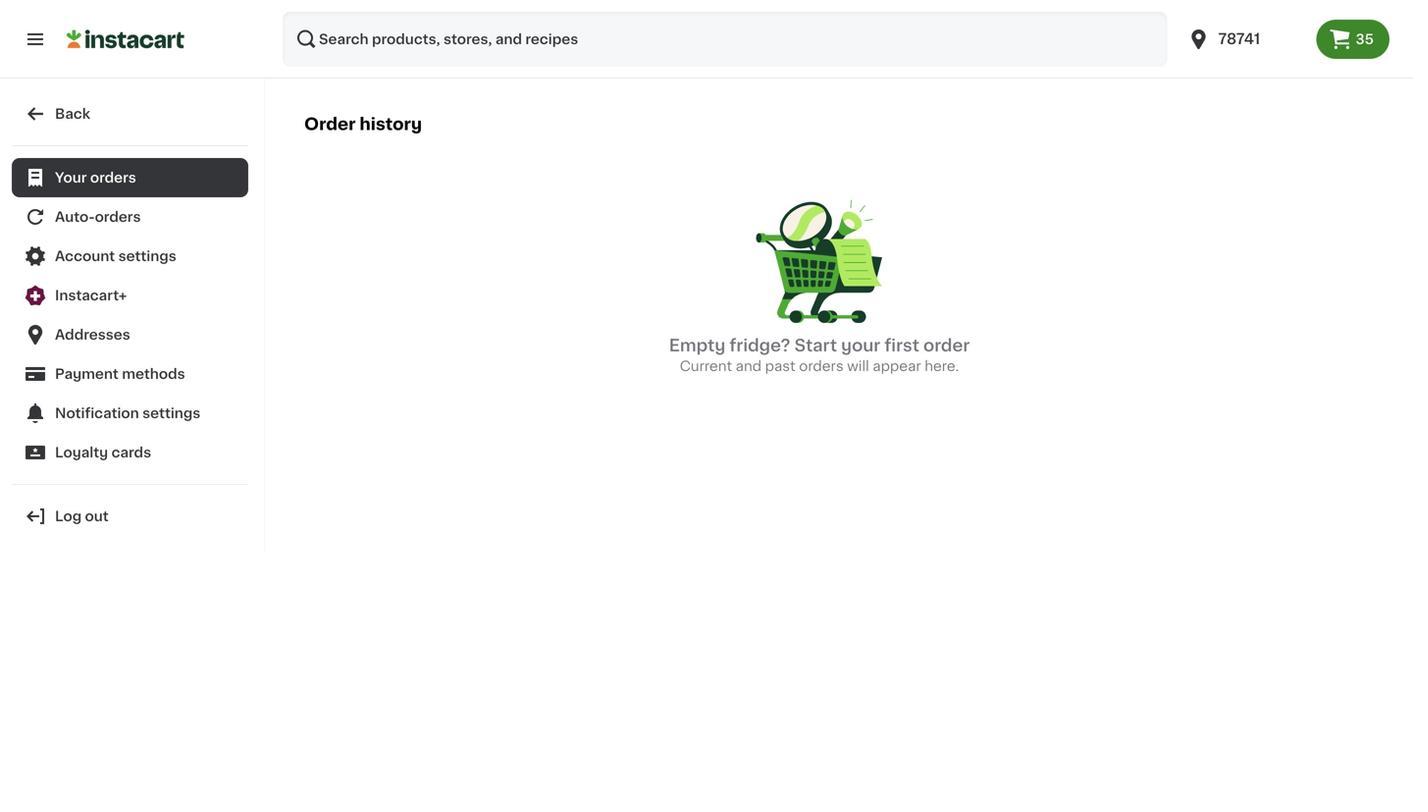 Task type: vqa. For each thing, say whether or not it's contained in the screenshot.
leftmost Met
no



Task type: describe. For each thing, give the bounding box(es) containing it.
78741
[[1219, 32, 1261, 46]]

instacart logo image
[[67, 27, 185, 51]]

35 button
[[1317, 20, 1390, 59]]

settings for notification settings
[[142, 406, 201, 420]]

78741 button
[[1175, 12, 1317, 67]]

here.
[[925, 359, 959, 373]]

order history
[[304, 116, 422, 132]]

settings for account settings
[[118, 249, 176, 263]]

instacart+
[[55, 289, 127, 302]]

fridge?
[[730, 337, 791, 354]]

loyalty
[[55, 446, 108, 459]]

payment methods
[[55, 367, 185, 381]]

empty
[[669, 337, 726, 354]]

current
[[680, 359, 732, 373]]

appear
[[873, 359, 921, 373]]

start
[[795, 337, 837, 354]]

orders for your orders
[[90, 171, 136, 185]]

first
[[885, 337, 920, 354]]

payment methods link
[[12, 354, 248, 394]]

account
[[55, 249, 115, 263]]

notification settings link
[[12, 394, 248, 433]]

addresses
[[55, 328, 130, 342]]

notification settings
[[55, 406, 201, 420]]

instacart+ link
[[12, 276, 248, 315]]

addresses link
[[12, 315, 248, 354]]

account settings
[[55, 249, 176, 263]]

your orders link
[[12, 158, 248, 197]]

methods
[[122, 367, 185, 381]]



Task type: locate. For each thing, give the bounding box(es) containing it.
cards
[[111, 446, 151, 459]]

35
[[1356, 32, 1374, 46]]

settings down the 'auto-orders' link
[[118, 249, 176, 263]]

orders
[[90, 171, 136, 185], [95, 210, 141, 224], [799, 359, 844, 373]]

notification
[[55, 406, 139, 420]]

your
[[55, 171, 87, 185]]

2 vertical spatial orders
[[799, 359, 844, 373]]

settings down methods
[[142, 406, 201, 420]]

0 vertical spatial orders
[[90, 171, 136, 185]]

auto-orders link
[[12, 197, 248, 237]]

orders down start
[[799, 359, 844, 373]]

will
[[847, 359, 869, 373]]

orders up auto-orders
[[90, 171, 136, 185]]

your
[[841, 337, 881, 354]]

1 vertical spatial settings
[[142, 406, 201, 420]]

orders up account settings
[[95, 210, 141, 224]]

your orders
[[55, 171, 136, 185]]

log
[[55, 509, 82, 523]]

loyalty cards link
[[12, 433, 248, 472]]

auto-
[[55, 210, 95, 224]]

out
[[85, 509, 109, 523]]

78741 button
[[1187, 12, 1305, 67]]

account settings link
[[12, 237, 248, 276]]

order
[[924, 337, 970, 354]]

payment
[[55, 367, 119, 381]]

log out
[[55, 509, 109, 523]]

None search field
[[283, 12, 1168, 67]]

auto-orders
[[55, 210, 141, 224]]

history
[[360, 116, 422, 132]]

loyalty cards
[[55, 446, 151, 459]]

back link
[[12, 94, 248, 134]]

0 vertical spatial settings
[[118, 249, 176, 263]]

and
[[736, 359, 762, 373]]

orders inside empty fridge? start your first order current and past orders will appear here.
[[799, 359, 844, 373]]

1 vertical spatial orders
[[95, 210, 141, 224]]

back
[[55, 107, 90, 121]]

empty fridge? start your first order current and past orders will appear here.
[[669, 337, 970, 373]]

past
[[765, 359, 796, 373]]

orders for auto-orders
[[95, 210, 141, 224]]

order
[[304, 116, 356, 132]]

log out link
[[12, 497, 248, 536]]

settings
[[118, 249, 176, 263], [142, 406, 201, 420]]

Search field
[[283, 12, 1168, 67]]



